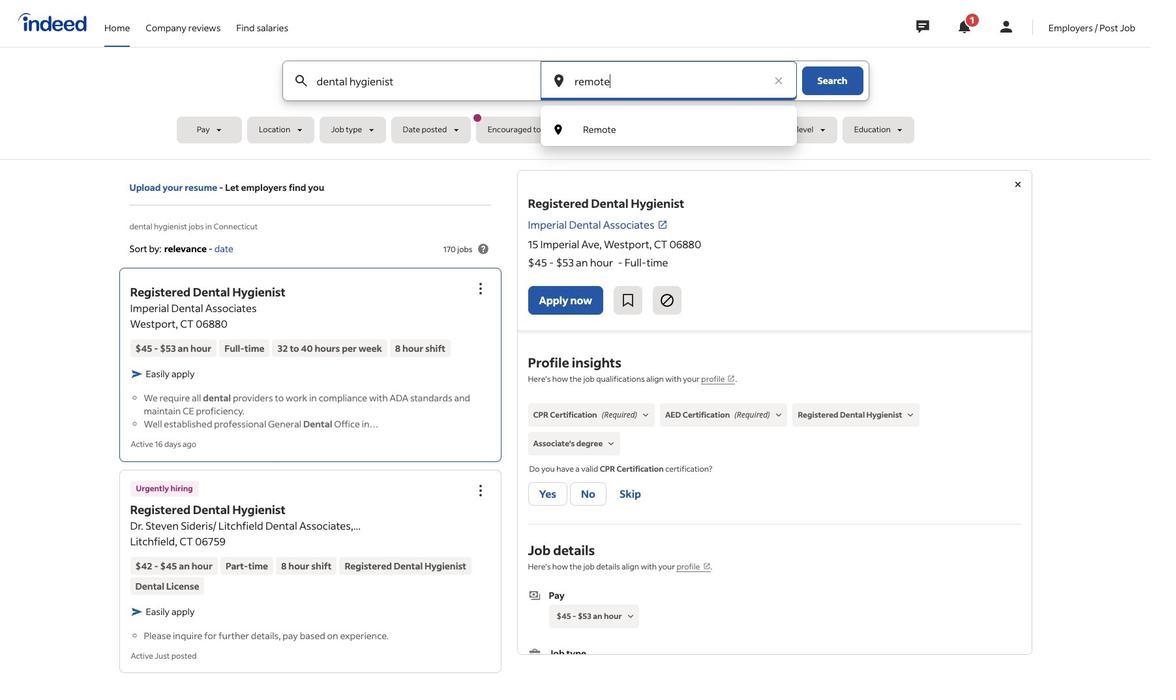 Task type: describe. For each thing, give the bounding box(es) containing it.
1 horizontal spatial missing qualification image
[[905, 410, 917, 421]]

2 missing qualification image from the left
[[773, 410, 785, 421]]

save this job image
[[620, 293, 636, 309]]

1 job actions for registered dental hygienist is collapsed image from the top
[[473, 281, 488, 297]]

clear location input image
[[772, 74, 785, 87]]

messages unread count 0 image
[[915, 14, 932, 40]]

profile (opens in a new window) image
[[728, 375, 736, 383]]

imperial dental associates (opens in a new tab) image
[[657, 220, 668, 230]]

1 missing qualification image from the left
[[640, 410, 652, 421]]

account image
[[999, 19, 1014, 35]]



Task type: vqa. For each thing, say whether or not it's contained in the screenshot.
4.5 Out Of Five Stars Rating icon
no



Task type: locate. For each thing, give the bounding box(es) containing it.
0 vertical spatial missing qualification image
[[905, 410, 917, 421]]

1 horizontal spatial missing qualification image
[[773, 410, 785, 421]]

close job details image
[[1010, 177, 1026, 192]]

not interested image
[[660, 293, 675, 309]]

Edit location text field
[[572, 61, 766, 100]]

0 horizontal spatial missing qualification image
[[606, 438, 617, 450]]

search: Job title, keywords, or company text field
[[314, 61, 518, 100]]

1 vertical spatial job actions for registered dental hygienist is collapsed image
[[473, 483, 488, 499]]

missing qualification image
[[640, 410, 652, 421], [773, 410, 785, 421]]

missing qualification image
[[905, 410, 917, 421], [606, 438, 617, 450]]

help icon image
[[475, 241, 491, 257]]

0 horizontal spatial missing qualification image
[[640, 410, 652, 421]]

None search field
[[177, 61, 975, 149]]

2 job actions for registered dental hygienist is collapsed image from the top
[[473, 483, 488, 499]]

missing preference image
[[625, 611, 637, 623]]

1 vertical spatial missing qualification image
[[606, 438, 617, 450]]

job actions for registered dental hygienist is collapsed image
[[473, 281, 488, 297], [473, 483, 488, 499]]

job preferences (opens in a new window) image
[[703, 563, 711, 571]]

0 vertical spatial job actions for registered dental hygienist is collapsed image
[[473, 281, 488, 297]]



